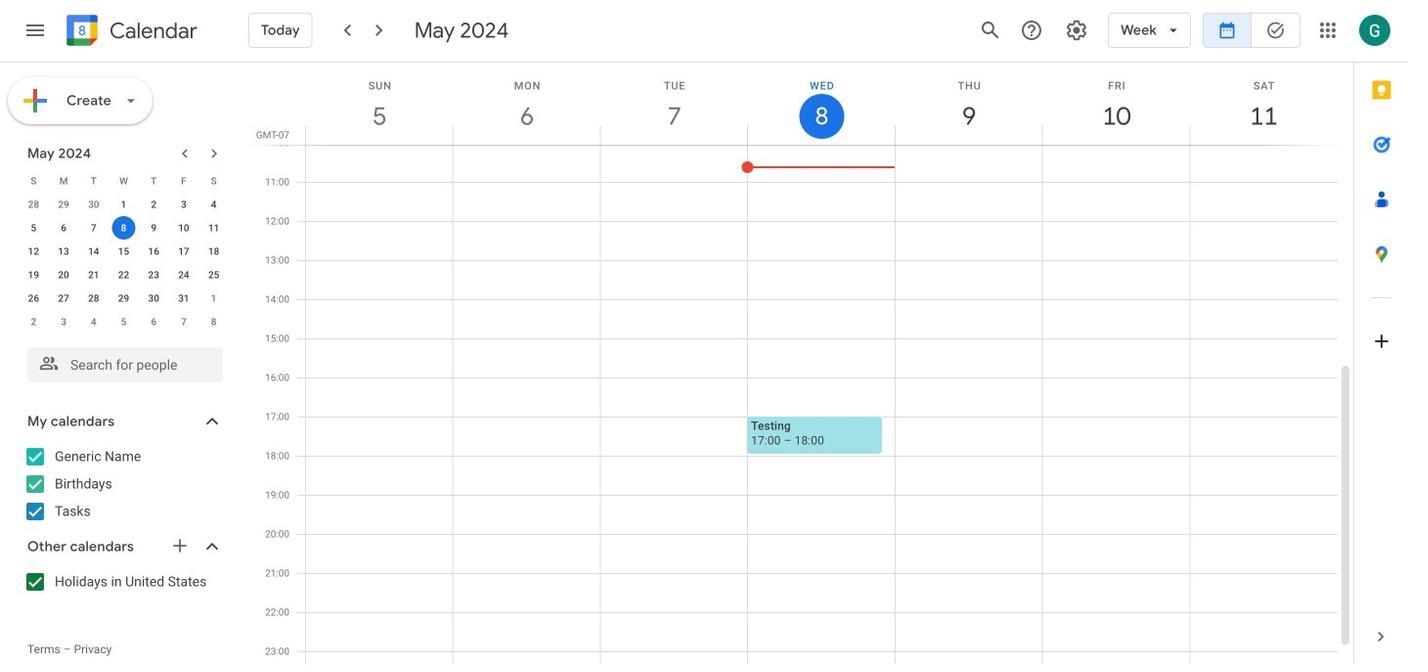 Task type: describe. For each thing, give the bounding box(es) containing it.
25 element
[[202, 263, 226, 287]]

may 2024 grid
[[19, 169, 229, 334]]

2 column header from the left
[[453, 63, 601, 145]]

5 row from the top
[[19, 263, 229, 287]]

main drawer image
[[23, 19, 47, 42]]

24 element
[[172, 263, 196, 287]]

add other calendars image
[[170, 536, 190, 556]]

26 element
[[22, 287, 45, 310]]

tuesday, may 7 element
[[601, 63, 748, 145]]

june 8 element
[[202, 310, 226, 334]]

8, today element
[[112, 216, 135, 240]]

june 3 element
[[52, 310, 75, 334]]

june 2 element
[[22, 310, 45, 334]]

4 row from the top
[[19, 240, 229, 263]]

11 element
[[202, 216, 226, 240]]

4 element
[[202, 193, 226, 216]]

7 element
[[82, 216, 105, 240]]

7 column header from the left
[[1190, 63, 1338, 145]]

6 column header from the left
[[1042, 63, 1191, 145]]

1 element
[[112, 193, 135, 216]]

17 element
[[172, 240, 196, 263]]

7 row from the top
[[19, 310, 229, 334]]

calendar element
[[63, 11, 197, 54]]

6 element
[[52, 216, 75, 240]]

june 4 element
[[82, 310, 105, 334]]

14 element
[[82, 240, 105, 263]]

2 row from the top
[[19, 193, 229, 216]]

june 6 element
[[142, 310, 165, 334]]

june 1 element
[[202, 287, 226, 310]]

31 element
[[172, 287, 196, 310]]



Task type: locate. For each thing, give the bounding box(es) containing it.
april 29 element
[[52, 193, 75, 216]]

april 28 element
[[22, 193, 45, 216]]

4 column header from the left
[[747, 63, 896, 145]]

15 element
[[112, 240, 135, 263]]

29 element
[[112, 287, 135, 310]]

9 element
[[142, 216, 165, 240]]

2 element
[[142, 193, 165, 216]]

cell
[[109, 216, 139, 240]]

3 row from the top
[[19, 216, 229, 240]]

3 column header from the left
[[600, 63, 748, 145]]

heading inside calendar element
[[106, 19, 197, 43]]

12 element
[[22, 240, 45, 263]]

5 column header from the left
[[895, 63, 1043, 145]]

5 element
[[22, 216, 45, 240]]

28 element
[[82, 287, 105, 310]]

tab list
[[1355, 63, 1408, 609]]

row
[[19, 169, 229, 193], [19, 193, 229, 216], [19, 216, 229, 240], [19, 240, 229, 263], [19, 263, 229, 287], [19, 287, 229, 310], [19, 310, 229, 334]]

june 5 element
[[112, 310, 135, 334]]

10 element
[[172, 216, 196, 240]]

june 7 element
[[172, 310, 196, 334]]

16 element
[[142, 240, 165, 263]]

1 row from the top
[[19, 169, 229, 193]]

grid
[[250, 63, 1354, 665]]

13 element
[[52, 240, 75, 263]]

20 element
[[52, 263, 75, 287]]

18 element
[[202, 240, 226, 263]]

row group
[[19, 193, 229, 334]]

30 element
[[142, 287, 165, 310]]

23 element
[[142, 263, 165, 287]]

21 element
[[82, 263, 105, 287]]

cell inside may 2024 grid
[[109, 216, 139, 240]]

sunday, may 5 element
[[306, 63, 454, 145]]

wednesday, may 8, today element
[[748, 63, 896, 145]]

1 column header from the left
[[305, 63, 454, 145]]

22 element
[[112, 263, 135, 287]]

heading
[[106, 19, 197, 43]]

my calendars list
[[4, 441, 243, 527]]

3 element
[[172, 193, 196, 216]]

27 element
[[52, 287, 75, 310]]

april 30 element
[[82, 193, 105, 216]]

6 row from the top
[[19, 287, 229, 310]]

settings menu image
[[1065, 19, 1089, 42]]

column header
[[305, 63, 454, 145], [453, 63, 601, 145], [600, 63, 748, 145], [747, 63, 896, 145], [895, 63, 1043, 145], [1042, 63, 1191, 145], [1190, 63, 1338, 145]]

None search field
[[0, 339, 243, 382]]

19 element
[[22, 263, 45, 287]]

monday, may 6 element
[[454, 63, 601, 145]]

Search for people text field
[[39, 347, 211, 382]]



Task type: vqa. For each thing, say whether or not it's contained in the screenshot.
May 1 element
no



